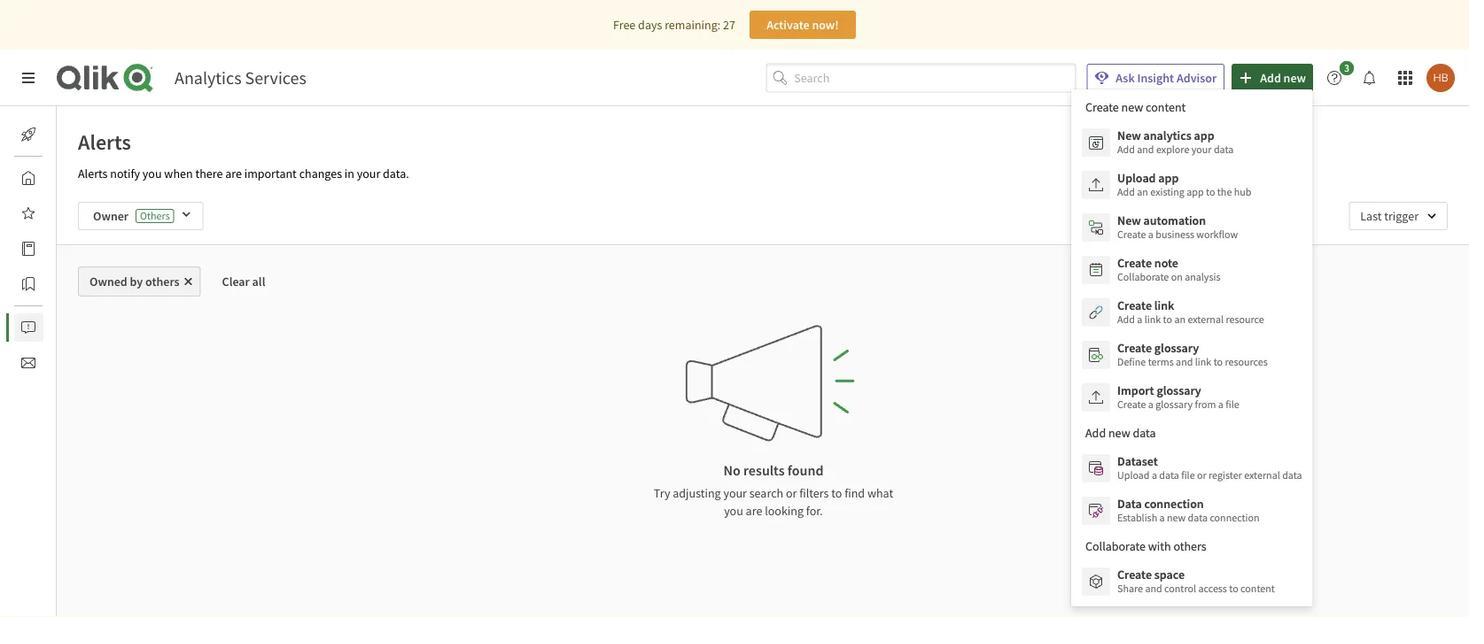 Task type: describe. For each thing, give the bounding box(es) containing it.
space
[[1155, 567, 1185, 583]]

collaborate
[[1118, 270, 1170, 284]]

important
[[244, 166, 297, 182]]

create for create note
[[1118, 255, 1153, 271]]

by
[[130, 274, 143, 290]]

add new
[[1261, 70, 1307, 86]]

try
[[654, 486, 671, 502]]

create space menu item
[[1072, 561, 1314, 604]]

data.
[[383, 166, 409, 182]]

last trigger image
[[1350, 202, 1449, 231]]

free
[[614, 17, 636, 33]]

create space share and control access to content
[[1118, 567, 1276, 596]]

activate
[[767, 17, 810, 33]]

alerts for alerts notify you when there are important changes in your data.
[[78, 166, 108, 182]]

no results found try adjusting your search or filters to find what you are looking for.
[[654, 462, 894, 520]]

app down explore
[[1159, 170, 1179, 186]]

add inside "create link add a link to an external resource"
[[1118, 313, 1136, 327]]

ask insight advisor
[[1116, 70, 1217, 86]]

all
[[252, 274, 265, 290]]

owned
[[90, 274, 127, 290]]

free days remaining: 27
[[614, 17, 736, 33]]

new analytics app menu item
[[1072, 121, 1314, 164]]

new inside dropdown button
[[1284, 70, 1307, 86]]

from
[[1195, 398, 1217, 412]]

new automation create a business workflow
[[1118, 213, 1239, 242]]

1 horizontal spatial connection
[[1211, 512, 1260, 525]]

what
[[868, 486, 894, 502]]

a inside dataset upload a data file or register external data
[[1152, 469, 1158, 483]]

a for link
[[1138, 313, 1143, 327]]

to for app
[[1207, 185, 1216, 199]]

the
[[1218, 185, 1233, 199]]

on
[[1172, 270, 1183, 284]]

data connection establish a new data connection
[[1118, 496, 1260, 525]]

0 horizontal spatial connection
[[1145, 496, 1205, 512]]

now!
[[812, 17, 839, 33]]

advisor
[[1177, 70, 1217, 86]]

menu containing new analytics app
[[1072, 90, 1314, 607]]

add new button
[[1233, 64, 1314, 92]]

automation
[[1144, 213, 1207, 229]]

new inside data connection establish a new data connection
[[1168, 512, 1186, 525]]

your inside "new analytics app add and explore your data"
[[1192, 143, 1212, 156]]

create note menu item
[[1072, 249, 1314, 292]]

upload app add an existing app to the hub
[[1118, 170, 1252, 199]]

create for create link
[[1118, 298, 1153, 314]]

to inside no results found try adjusting your search or filters to find what you are looking for.
[[832, 486, 843, 502]]

filters region
[[57, 188, 1470, 245]]

catalog
[[57, 241, 96, 257]]

link up terms
[[1145, 313, 1162, 327]]

found
[[788, 462, 824, 480]]

workflow
[[1197, 228, 1239, 242]]

for.
[[807, 504, 824, 520]]

dataset
[[1118, 454, 1159, 470]]

data
[[1118, 496, 1143, 512]]

clear all button
[[208, 267, 280, 297]]

control
[[1165, 582, 1197, 596]]

or inside no results found try adjusting your search or filters to find what you are looking for.
[[786, 486, 797, 502]]

create for create glossary
[[1118, 340, 1153, 356]]

link inside create glossary define terms and link to resources
[[1196, 356, 1212, 369]]

external for dataset
[[1245, 469, 1281, 483]]

and for glossary
[[1177, 356, 1194, 369]]

glossary for import glossary
[[1157, 383, 1202, 399]]

changes
[[299, 166, 342, 182]]

analytics services
[[175, 67, 307, 89]]

new for new automation
[[1118, 213, 1142, 229]]

new analytics app add and explore your data
[[1118, 128, 1234, 156]]

to for space
[[1230, 582, 1239, 596]]

import glossary menu item
[[1072, 377, 1314, 419]]

add inside upload app add an existing app to the hub
[[1118, 185, 1136, 199]]

file inside import glossary create a glossary from a file
[[1226, 398, 1240, 412]]

define
[[1118, 356, 1147, 369]]

activate now!
[[767, 17, 839, 33]]

data connection menu item
[[1072, 490, 1314, 533]]

no
[[724, 462, 741, 480]]

add inside dropdown button
[[1261, 70, 1282, 86]]

0 horizontal spatial you
[[143, 166, 162, 182]]

app right existing
[[1187, 185, 1205, 199]]

note
[[1155, 255, 1179, 271]]

open sidebar menu image
[[21, 71, 35, 85]]

subscriptions image
[[21, 356, 35, 371]]

new automation menu item
[[1072, 207, 1314, 249]]

owned by others button
[[78, 267, 201, 297]]

file inside dataset upload a data file or register external data
[[1182, 469, 1196, 483]]

activate now! link
[[750, 11, 856, 39]]

access
[[1199, 582, 1228, 596]]

looking
[[765, 504, 804, 520]]

collections image
[[21, 277, 35, 292]]

ask
[[1116, 70, 1135, 86]]

create inside new automation create a business workflow
[[1118, 228, 1147, 242]]



Task type: locate. For each thing, give the bounding box(es) containing it.
alerts notify you when there are important changes in your data.
[[78, 166, 409, 182]]

app
[[1195, 128, 1215, 144], [1159, 170, 1179, 186], [1187, 185, 1205, 199]]

upload up the data at the bottom right of the page
[[1118, 469, 1150, 483]]

data
[[1215, 143, 1234, 156], [1160, 469, 1180, 483], [1283, 469, 1303, 483], [1189, 512, 1208, 525]]

to left the
[[1207, 185, 1216, 199]]

and inside create glossary define terms and link to resources
[[1177, 356, 1194, 369]]

an
[[1138, 185, 1149, 199], [1175, 313, 1186, 327]]

home link
[[14, 164, 88, 192]]

business
[[1156, 228, 1195, 242]]

2 upload from the top
[[1118, 469, 1150, 483]]

0 vertical spatial external
[[1188, 313, 1224, 327]]

an left existing
[[1138, 185, 1149, 199]]

1 vertical spatial new
[[1118, 213, 1142, 229]]

and for analytics
[[1138, 143, 1155, 156]]

new inside "new analytics app add and explore your data"
[[1118, 128, 1142, 144]]

create link menu item
[[1072, 292, 1314, 334]]

1 create from the top
[[1118, 228, 1147, 242]]

import glossary create a glossary from a file
[[1118, 383, 1240, 412]]

days
[[638, 17, 663, 33]]

link
[[1155, 298, 1175, 314], [1145, 313, 1162, 327], [1196, 356, 1212, 369]]

are right there
[[225, 166, 242, 182]]

clear
[[222, 274, 250, 290]]

you inside no results found try adjusting your search or filters to find what you are looking for.
[[724, 504, 744, 520]]

to inside upload app add an existing app to the hub
[[1207, 185, 1216, 199]]

0 vertical spatial and
[[1138, 143, 1155, 156]]

upload down analytics
[[1118, 170, 1157, 186]]

a right from
[[1219, 398, 1224, 412]]

1 vertical spatial alerts
[[78, 166, 108, 182]]

1 horizontal spatial or
[[1198, 469, 1207, 483]]

external up create glossary define terms and link to resources
[[1188, 313, 1224, 327]]

a down collaborate
[[1138, 313, 1143, 327]]

alerts
[[78, 129, 131, 155], [78, 166, 108, 182]]

external
[[1188, 313, 1224, 327], [1245, 469, 1281, 483]]

create inside the create note collaborate on analysis
[[1118, 255, 1153, 271]]

external right register
[[1245, 469, 1281, 483]]

new
[[1118, 128, 1142, 144], [1118, 213, 1142, 229]]

create inside import glossary create a glossary from a file
[[1118, 398, 1147, 412]]

0 horizontal spatial or
[[786, 486, 797, 502]]

or inside dataset upload a data file or register external data
[[1198, 469, 1207, 483]]

0 vertical spatial upload
[[1118, 170, 1157, 186]]

a
[[1149, 228, 1154, 242], [1138, 313, 1143, 327], [1149, 398, 1154, 412], [1219, 398, 1224, 412], [1152, 469, 1158, 483], [1160, 512, 1166, 525]]

1 new from the top
[[1118, 128, 1142, 144]]

a inside new automation create a business workflow
[[1149, 228, 1154, 242]]

to left find
[[832, 486, 843, 502]]

alerts up notify
[[78, 129, 131, 155]]

create inside create space share and control access to content
[[1118, 567, 1153, 583]]

add up define
[[1118, 313, 1136, 327]]

glossary down "create link" menu item
[[1155, 340, 1200, 356]]

to inside create glossary define terms and link to resources
[[1214, 356, 1224, 369]]

upload app menu item
[[1072, 164, 1314, 207]]

results
[[744, 462, 785, 480]]

0 vertical spatial you
[[143, 166, 162, 182]]

are
[[225, 166, 242, 182], [746, 504, 763, 520]]

0 horizontal spatial file
[[1182, 469, 1196, 483]]

a right 'establish'
[[1160, 512, 1166, 525]]

new inside new automation create a business workflow
[[1118, 213, 1142, 229]]

or left register
[[1198, 469, 1207, 483]]

create note collaborate on analysis
[[1118, 255, 1221, 284]]

1 vertical spatial file
[[1182, 469, 1196, 483]]

0 horizontal spatial external
[[1188, 313, 1224, 327]]

establish
[[1118, 512, 1158, 525]]

dataset upload a data file or register external data
[[1118, 454, 1303, 483]]

6 create from the top
[[1118, 567, 1153, 583]]

upload
[[1118, 170, 1157, 186], [1118, 469, 1150, 483]]

create glossary define terms and link to resources
[[1118, 340, 1268, 369]]

Search text field
[[795, 64, 1077, 92]]

catalog link
[[14, 235, 96, 263]]

an up create glossary define terms and link to resources
[[1175, 313, 1186, 327]]

create left note
[[1118, 255, 1153, 271]]

link up import glossary menu item
[[1196, 356, 1212, 369]]

your inside no results found try adjusting your search or filters to find what you are looking for.
[[724, 486, 747, 502]]

glossary inside create glossary define terms and link to resources
[[1155, 340, 1200, 356]]

0 vertical spatial your
[[1192, 143, 1212, 156]]

0 vertical spatial new
[[1118, 128, 1142, 144]]

are inside no results found try adjusting your search or filters to find what you are looking for.
[[746, 504, 763, 520]]

services
[[245, 67, 307, 89]]

create down define
[[1118, 398, 1147, 412]]

5 create from the top
[[1118, 398, 1147, 412]]

1 horizontal spatial external
[[1245, 469, 1281, 483]]

0 vertical spatial or
[[1198, 469, 1207, 483]]

3 create from the top
[[1118, 298, 1153, 314]]

create up import
[[1118, 340, 1153, 356]]

clear all
[[222, 274, 265, 290]]

when
[[164, 166, 193, 182]]

and left explore
[[1138, 143, 1155, 156]]

0 vertical spatial an
[[1138, 185, 1149, 199]]

data inside data connection establish a new data connection
[[1189, 512, 1208, 525]]

to left resources
[[1214, 356, 1224, 369]]

create glossary menu item
[[1072, 334, 1314, 377]]

1 vertical spatial or
[[786, 486, 797, 502]]

1 vertical spatial an
[[1175, 313, 1186, 327]]

to up create glossary define terms and link to resources
[[1164, 313, 1173, 327]]

link down on
[[1155, 298, 1175, 314]]

add left existing
[[1118, 185, 1136, 199]]

new for new analytics app
[[1118, 128, 1142, 144]]

a inside data connection establish a new data connection
[[1160, 512, 1166, 525]]

your right explore
[[1192, 143, 1212, 156]]

2 create from the top
[[1118, 255, 1153, 271]]

and inside "new analytics app add and explore your data"
[[1138, 143, 1155, 156]]

are down search
[[746, 504, 763, 520]]

2 alerts from the top
[[78, 166, 108, 182]]

to inside "create link add a link to an external resource"
[[1164, 313, 1173, 327]]

searchbar element
[[766, 64, 1077, 92]]

0 horizontal spatial new
[[1168, 512, 1186, 525]]

register
[[1209, 469, 1243, 483]]

1 vertical spatial external
[[1245, 469, 1281, 483]]

dataset menu item
[[1072, 448, 1314, 490]]

share
[[1118, 582, 1144, 596]]

you down no
[[724, 504, 744, 520]]

a for glossary
[[1149, 398, 1154, 412]]

menu
[[1072, 90, 1314, 607]]

data right register
[[1283, 469, 1303, 483]]

1 alerts from the top
[[78, 129, 131, 155]]

create left space at the right bottom
[[1118, 567, 1153, 583]]

search
[[750, 486, 784, 502]]

1 horizontal spatial new
[[1284, 70, 1307, 86]]

to inside create space share and control access to content
[[1230, 582, 1239, 596]]

resource
[[1227, 313, 1265, 327]]

1 horizontal spatial are
[[746, 504, 763, 520]]

a inside "create link add a link to an external resource"
[[1138, 313, 1143, 327]]

connection down dataset menu item
[[1145, 496, 1205, 512]]

1 vertical spatial are
[[746, 504, 763, 520]]

or up looking
[[786, 486, 797, 502]]

analytics
[[1144, 128, 1192, 144]]

and inside create space share and control access to content
[[1146, 582, 1163, 596]]

owned by others
[[90, 274, 180, 290]]

upload inside dataset upload a data file or register external data
[[1118, 469, 1150, 483]]

or
[[1198, 469, 1207, 483], [786, 486, 797, 502]]

add right advisor
[[1261, 70, 1282, 86]]

filters
[[800, 486, 829, 502]]

1 horizontal spatial you
[[724, 504, 744, 520]]

create link add a link to an external resource
[[1118, 298, 1265, 327]]

1 vertical spatial your
[[357, 166, 381, 182]]

a up 'establish'
[[1152, 469, 1158, 483]]

1 horizontal spatial file
[[1226, 398, 1240, 412]]

and right 'share'
[[1146, 582, 1163, 596]]

0 vertical spatial new
[[1284, 70, 1307, 86]]

your
[[1192, 143, 1212, 156], [357, 166, 381, 182], [724, 486, 747, 502]]

alerts for alerts
[[78, 129, 131, 155]]

you left when
[[143, 166, 162, 182]]

find
[[845, 486, 865, 502]]

upload inside upload app add an existing app to the hub
[[1118, 170, 1157, 186]]

an inside upload app add an existing app to the hub
[[1138, 185, 1149, 199]]

to for glossary
[[1214, 356, 1224, 369]]

create for create space
[[1118, 567, 1153, 583]]

27
[[723, 17, 736, 33]]

1 upload from the top
[[1118, 170, 1157, 186]]

to right access
[[1230, 582, 1239, 596]]

navigation pane element
[[0, 113, 96, 385]]

alerts image
[[21, 321, 35, 335]]

adjusting
[[673, 486, 721, 502]]

1 vertical spatial you
[[724, 504, 744, 520]]

existing
[[1151, 185, 1185, 199]]

content
[[1241, 582, 1276, 596]]

an inside "create link add a link to an external resource"
[[1175, 313, 1186, 327]]

you
[[143, 166, 162, 182], [724, 504, 744, 520]]

external inside dataset upload a data file or register external data
[[1245, 469, 1281, 483]]

0 horizontal spatial are
[[225, 166, 242, 182]]

external inside "create link add a link to an external resource"
[[1188, 313, 1224, 327]]

2 vertical spatial your
[[724, 486, 747, 502]]

1 vertical spatial new
[[1168, 512, 1186, 525]]

in
[[345, 166, 355, 182]]

import
[[1118, 383, 1155, 399]]

2 horizontal spatial your
[[1192, 143, 1212, 156]]

there
[[195, 166, 223, 182]]

hub
[[1235, 185, 1252, 199]]

glossary down terms
[[1157, 383, 1202, 399]]

analytics services element
[[175, 67, 307, 89]]

your down no
[[724, 486, 747, 502]]

2 vertical spatial and
[[1146, 582, 1163, 596]]

create down collaborate
[[1118, 298, 1153, 314]]

2 new from the top
[[1118, 213, 1142, 229]]

1 vertical spatial and
[[1177, 356, 1194, 369]]

others
[[145, 274, 180, 290]]

alerts left notify
[[78, 166, 108, 182]]

glossary for create glossary
[[1155, 340, 1200, 356]]

a for automation
[[1149, 228, 1154, 242]]

analysis
[[1185, 270, 1221, 284]]

1 vertical spatial upload
[[1118, 469, 1150, 483]]

create inside create glossary define terms and link to resources
[[1118, 340, 1153, 356]]

a left business
[[1149, 228, 1154, 242]]

home
[[57, 170, 88, 186]]

and
[[1138, 143, 1155, 156], [1177, 356, 1194, 369], [1146, 582, 1163, 596]]

to
[[1207, 185, 1216, 199], [1164, 313, 1173, 327], [1214, 356, 1224, 369], [832, 486, 843, 502], [1230, 582, 1239, 596]]

connection down register
[[1211, 512, 1260, 525]]

4 create from the top
[[1118, 340, 1153, 356]]

data up the
[[1215, 143, 1234, 156]]

file
[[1226, 398, 1240, 412], [1182, 469, 1196, 483]]

0 horizontal spatial your
[[357, 166, 381, 182]]

favorites image
[[21, 207, 35, 221]]

insight
[[1138, 70, 1175, 86]]

new left automation
[[1118, 213, 1142, 229]]

file up data connection establish a new data connection
[[1182, 469, 1196, 483]]

create left business
[[1118, 228, 1147, 242]]

1 horizontal spatial your
[[724, 486, 747, 502]]

a for connection
[[1160, 512, 1166, 525]]

0 vertical spatial file
[[1226, 398, 1240, 412]]

add inside "new analytics app add and explore your data"
[[1118, 143, 1136, 156]]

0 vertical spatial alerts
[[78, 129, 131, 155]]

glossary left from
[[1156, 398, 1193, 412]]

data right dataset at the bottom of the page
[[1160, 469, 1180, 483]]

connection
[[1145, 496, 1205, 512], [1211, 512, 1260, 525]]

app inside "new analytics app add and explore your data"
[[1195, 128, 1215, 144]]

app right explore
[[1195, 128, 1215, 144]]

data inside "new analytics app add and explore your data"
[[1215, 143, 1234, 156]]

new left analytics
[[1118, 128, 1142, 144]]

remaining:
[[665, 17, 721, 33]]

0 vertical spatial are
[[225, 166, 242, 182]]

glossary
[[1155, 340, 1200, 356], [1157, 383, 1202, 399], [1156, 398, 1193, 412]]

1 horizontal spatial an
[[1175, 313, 1186, 327]]

terms
[[1149, 356, 1174, 369]]

resources
[[1226, 356, 1268, 369]]

ask insight advisor button
[[1087, 64, 1225, 92]]

your right in
[[357, 166, 381, 182]]

notify
[[110, 166, 140, 182]]

0 horizontal spatial an
[[1138, 185, 1149, 199]]

a down terms
[[1149, 398, 1154, 412]]

explore
[[1157, 143, 1190, 156]]

file right from
[[1226, 398, 1240, 412]]

new
[[1284, 70, 1307, 86], [1168, 512, 1186, 525]]

external for create link
[[1188, 313, 1224, 327]]

data down dataset menu item
[[1189, 512, 1208, 525]]

and right terms
[[1177, 356, 1194, 369]]

create inside "create link add a link to an external resource"
[[1118, 298, 1153, 314]]

analytics
[[175, 67, 242, 89]]

add left analytics
[[1118, 143, 1136, 156]]



Task type: vqa. For each thing, say whether or not it's contained in the screenshot.


